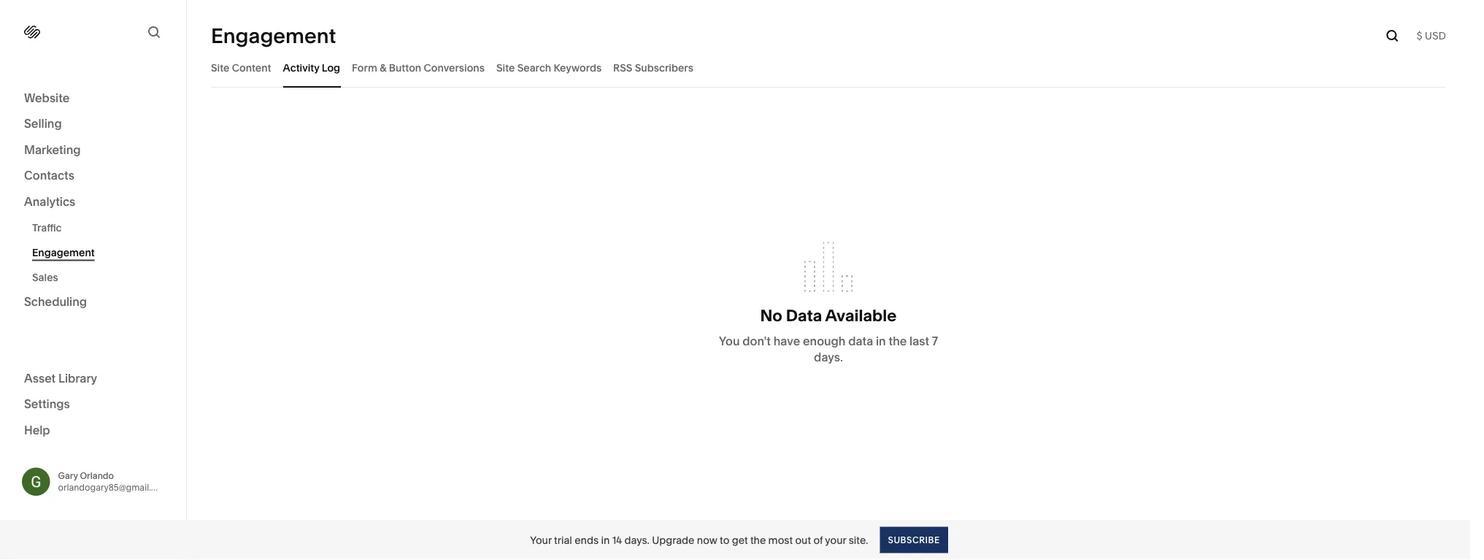 Task type: vqa. For each thing, say whether or not it's contained in the screenshot.
"Keywords"
yes



Task type: describe. For each thing, give the bounding box(es) containing it.
most
[[769, 534, 793, 546]]

you
[[720, 334, 740, 348]]

website link
[[24, 90, 162, 107]]

engagement link
[[32, 240, 170, 265]]

activity log
[[283, 61, 340, 74]]

upgrade
[[652, 534, 695, 546]]

0 horizontal spatial days.
[[625, 534, 650, 546]]

data
[[786, 305, 823, 325]]

14
[[613, 534, 622, 546]]

&
[[380, 61, 387, 74]]

site search keywords
[[497, 61, 602, 74]]

out
[[796, 534, 811, 546]]

available
[[826, 305, 897, 325]]

rss
[[614, 61, 633, 74]]

analytics link
[[24, 194, 162, 211]]

site for site search keywords
[[497, 61, 515, 74]]

marketing
[[24, 142, 81, 157]]

$ usd
[[1417, 30, 1447, 42]]

orlandogary85@gmail.com
[[58, 482, 170, 493]]

gary orlando orlandogary85@gmail.com
[[58, 471, 170, 493]]

in inside you don't have enough data in the last 7 days.
[[876, 334, 886, 348]]

traffic link
[[32, 215, 170, 240]]

days. inside you don't have enough data in the last 7 days.
[[814, 350, 844, 365]]

form & button conversions button
[[352, 47, 485, 88]]

form
[[352, 61, 378, 74]]

traffic
[[32, 221, 62, 234]]

subscribe
[[888, 535, 941, 545]]

activity log button
[[283, 47, 340, 88]]

usd
[[1426, 30, 1447, 42]]

scheduling
[[24, 295, 87, 309]]

site for site content
[[211, 61, 230, 74]]

no
[[761, 305, 783, 325]]

rss subscribers button
[[614, 47, 694, 88]]

rss subscribers
[[614, 61, 694, 74]]

keywords
[[554, 61, 602, 74]]

don't
[[743, 334, 771, 348]]

content
[[232, 61, 271, 74]]

the inside you don't have enough data in the last 7 days.
[[889, 334, 907, 348]]

your trial ends in 14 days. upgrade now to get the most out of your site.
[[530, 534, 869, 546]]

log
[[322, 61, 340, 74]]

get
[[732, 534, 748, 546]]



Task type: locate. For each thing, give the bounding box(es) containing it.
1 horizontal spatial the
[[889, 334, 907, 348]]

engagement up "content"
[[211, 23, 336, 48]]

0 horizontal spatial the
[[751, 534, 766, 546]]

days.
[[814, 350, 844, 365], [625, 534, 650, 546]]

the
[[889, 334, 907, 348], [751, 534, 766, 546]]

site content
[[211, 61, 271, 74]]

data
[[849, 334, 874, 348]]

1 vertical spatial days.
[[625, 534, 650, 546]]

0 vertical spatial days.
[[814, 350, 844, 365]]

subscribers
[[635, 61, 694, 74]]

0 vertical spatial in
[[876, 334, 886, 348]]

1 vertical spatial engagement
[[32, 246, 95, 259]]

1 horizontal spatial in
[[876, 334, 886, 348]]

1 horizontal spatial engagement
[[211, 23, 336, 48]]

0 vertical spatial engagement
[[211, 23, 336, 48]]

subscribe button
[[880, 527, 949, 553]]

contacts link
[[24, 168, 162, 185]]

trial
[[554, 534, 573, 546]]

asset
[[24, 371, 56, 385]]

0 horizontal spatial site
[[211, 61, 230, 74]]

library
[[58, 371, 97, 385]]

marketing link
[[24, 142, 162, 159]]

1 site from the left
[[211, 61, 230, 74]]

selling link
[[24, 116, 162, 133]]

2 site from the left
[[497, 61, 515, 74]]

enough
[[803, 334, 846, 348]]

form & button conversions
[[352, 61, 485, 74]]

site inside button
[[211, 61, 230, 74]]

help link
[[24, 422, 50, 438]]

sales
[[32, 271, 58, 283]]

site content button
[[211, 47, 271, 88]]

site
[[211, 61, 230, 74], [497, 61, 515, 74]]

help
[[24, 423, 50, 437]]

have
[[774, 334, 801, 348]]

asset library
[[24, 371, 97, 385]]

analytics
[[24, 194, 75, 209]]

activity
[[283, 61, 320, 74]]

gary
[[58, 471, 78, 481]]

scheduling link
[[24, 294, 162, 311]]

0 vertical spatial the
[[889, 334, 907, 348]]

you don't have enough data in the last 7 days.
[[720, 334, 938, 365]]

asset library link
[[24, 370, 162, 387]]

now
[[697, 534, 718, 546]]

site inside button
[[497, 61, 515, 74]]

the left last
[[889, 334, 907, 348]]

engagement
[[211, 23, 336, 48], [32, 246, 95, 259]]

7
[[933, 334, 938, 348]]

site left "content"
[[211, 61, 230, 74]]

button
[[389, 61, 422, 74]]

site.
[[849, 534, 869, 546]]

the right get
[[751, 534, 766, 546]]

1 horizontal spatial site
[[497, 61, 515, 74]]

1 horizontal spatial days.
[[814, 350, 844, 365]]

tab list containing site content
[[211, 47, 1447, 88]]

days. right 14
[[625, 534, 650, 546]]

no data available
[[761, 305, 897, 325]]

your
[[530, 534, 552, 546]]

0 horizontal spatial in
[[601, 534, 610, 546]]

tab list
[[211, 47, 1447, 88]]

last
[[910, 334, 930, 348]]

your
[[826, 534, 847, 546]]

settings link
[[24, 396, 162, 413]]

to
[[720, 534, 730, 546]]

search
[[518, 61, 552, 74]]

days. down enough
[[814, 350, 844, 365]]

1 vertical spatial the
[[751, 534, 766, 546]]

site search keywords button
[[497, 47, 602, 88]]

ends
[[575, 534, 599, 546]]

of
[[814, 534, 823, 546]]

$
[[1417, 30, 1423, 42]]

0 horizontal spatial engagement
[[32, 246, 95, 259]]

sales link
[[32, 265, 170, 290]]

in
[[876, 334, 886, 348], [601, 534, 610, 546]]

website
[[24, 91, 70, 105]]

in left 14
[[601, 534, 610, 546]]

orlando
[[80, 471, 114, 481]]

contacts
[[24, 168, 74, 183]]

conversions
[[424, 61, 485, 74]]

in right data
[[876, 334, 886, 348]]

settings
[[24, 397, 70, 411]]

1 vertical spatial in
[[601, 534, 610, 546]]

site left the search
[[497, 61, 515, 74]]

selling
[[24, 116, 62, 131]]

engagement down the traffic
[[32, 246, 95, 259]]



